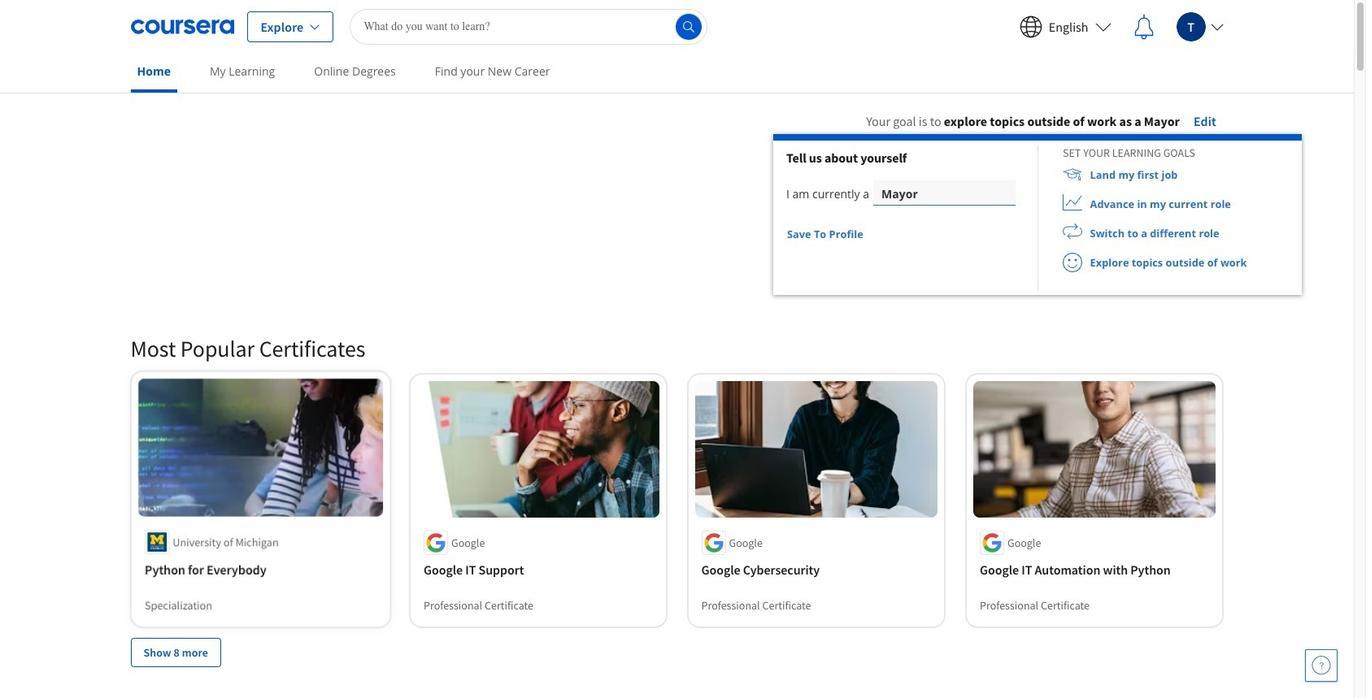 Task type: vqa. For each thing, say whether or not it's contained in the screenshot.
search field
yes



Task type: locate. For each thing, give the bounding box(es) containing it.
What do you want to learn? text field
[[350, 9, 708, 44]]

None search field
[[350, 9, 708, 44]]

status
[[864, 233, 872, 237]]

region
[[773, 134, 1302, 295]]



Task type: describe. For each thing, give the bounding box(es) containing it.
most popular certificates collection element
[[121, 308, 1233, 693]]

coursera image
[[131, 13, 234, 39]]

help center image
[[1312, 656, 1331, 676]]



